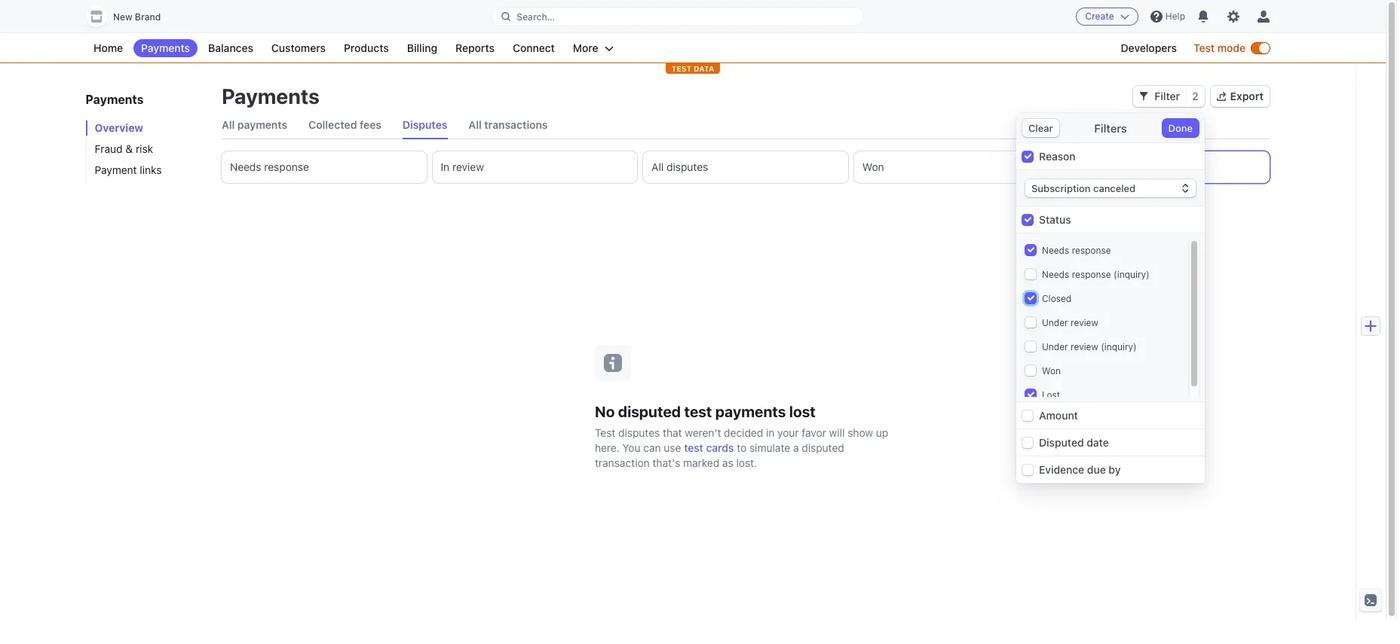Task type: locate. For each thing, give the bounding box(es) containing it.
as
[[722, 457, 734, 469]]

0 vertical spatial response
[[264, 161, 309, 173]]

review up under review (inquiry)
[[1071, 317, 1099, 329]]

payments
[[237, 118, 287, 131], [715, 403, 786, 420]]

payment
[[95, 164, 137, 176]]

1 vertical spatial under
[[1042, 342, 1068, 353]]

1 tab list from the top
[[222, 112, 1270, 140]]

under down under review
[[1042, 342, 1068, 353]]

all inside all transactions link
[[469, 118, 482, 131]]

disputes
[[667, 161, 708, 173], [618, 426, 660, 439]]

0 horizontal spatial lost
[[1042, 390, 1060, 401]]

all for all transactions
[[469, 118, 482, 131]]

disputes inside test disputes that weren't decided in your favor will show up here. you can use
[[618, 426, 660, 439]]

all disputes button
[[643, 152, 848, 183]]

2
[[1192, 90, 1199, 103]]

test left mode
[[1194, 41, 1215, 54]]

0 horizontal spatial test
[[595, 426, 616, 439]]

review down under review
[[1071, 342, 1099, 353]]

0 vertical spatial lost
[[1073, 161, 1096, 173]]

payments down brand
[[141, 41, 190, 54]]

1 vertical spatial response
[[1072, 245, 1111, 256]]

0 vertical spatial won
[[863, 161, 884, 173]]

links
[[140, 164, 162, 176]]

in
[[441, 161, 450, 173]]

0 vertical spatial disputes
[[667, 161, 708, 173]]

1 vertical spatial review
[[1071, 317, 1099, 329]]

all
[[222, 118, 235, 131], [469, 118, 482, 131], [652, 161, 664, 173]]

lost up "amount"
[[1042, 390, 1060, 401]]

home link
[[86, 39, 131, 57]]

test disputes that weren't decided in your favor will show up here. you can use
[[595, 426, 889, 454]]

customers link
[[264, 39, 333, 57]]

evidence due by
[[1039, 464, 1121, 477]]

response up under review
[[1072, 269, 1111, 281]]

payments
[[141, 41, 190, 54], [222, 84, 320, 109], [86, 93, 144, 106]]

1 vertical spatial (inquiry)
[[1101, 342, 1137, 353]]

1 vertical spatial disputed
[[802, 442, 844, 454]]

payments up decided
[[715, 403, 786, 420]]

all disputes
[[652, 161, 708, 173]]

clear button
[[1023, 119, 1059, 137]]

new brand
[[113, 11, 161, 23]]

payments up all payments
[[222, 84, 320, 109]]

lost down the 'filters'
[[1073, 161, 1096, 173]]

(inquiry)
[[1114, 269, 1150, 281], [1101, 342, 1137, 353]]

0 horizontal spatial needs response
[[230, 161, 309, 173]]

developers
[[1121, 41, 1177, 54]]

0 vertical spatial tab list
[[222, 112, 1270, 140]]

0 horizontal spatial disputed
[[618, 403, 681, 420]]

1 horizontal spatial needs response
[[1042, 245, 1111, 256]]

0 vertical spatial (inquiry)
[[1114, 269, 1150, 281]]

2 tab list from the top
[[222, 152, 1270, 183]]

home
[[94, 41, 123, 54]]

0 horizontal spatial won
[[863, 161, 884, 173]]

1 horizontal spatial lost
[[1073, 161, 1096, 173]]

data
[[694, 64, 714, 73]]

needs up closed
[[1042, 269, 1070, 281]]

lost
[[1073, 161, 1096, 173], [1042, 390, 1060, 401]]

1 vertical spatial won
[[1042, 366, 1061, 377]]

1 vertical spatial tab list
[[222, 152, 1270, 183]]

response down all payments link
[[264, 161, 309, 173]]

all transactions link
[[469, 112, 548, 139]]

disputed down favor
[[802, 442, 844, 454]]

0 vertical spatial payments
[[237, 118, 287, 131]]

needs response
[[230, 161, 309, 173], [1042, 245, 1111, 256]]

disputed up that
[[618, 403, 681, 420]]

review right the in
[[452, 161, 484, 173]]

disputes link
[[403, 112, 448, 139]]

review inside the in review "button"
[[452, 161, 484, 173]]

customers
[[271, 41, 326, 54]]

1 vertical spatial test
[[595, 426, 616, 439]]

2 horizontal spatial all
[[652, 161, 664, 173]]

disputes inside 'button'
[[667, 161, 708, 173]]

0 vertical spatial test
[[1194, 41, 1215, 54]]

new
[[113, 11, 132, 23]]

1 vertical spatial payments
[[715, 403, 786, 420]]

disputed
[[618, 403, 681, 420], [802, 442, 844, 454]]

0 vertical spatial disputed
[[618, 403, 681, 420]]

help button
[[1145, 5, 1191, 29]]

needs response down all payments link
[[230, 161, 309, 173]]

1 horizontal spatial test
[[1194, 41, 1215, 54]]

test up weren't
[[684, 403, 712, 420]]

use
[[664, 442, 681, 454]]

1 horizontal spatial won
[[1042, 366, 1061, 377]]

under
[[1042, 317, 1068, 329], [1042, 342, 1068, 353]]

0 vertical spatial under
[[1042, 317, 1068, 329]]

test up here. at the bottom left of page
[[595, 426, 616, 439]]

0 vertical spatial needs
[[230, 161, 261, 173]]

due
[[1087, 464, 1106, 477]]

tab list
[[222, 112, 1270, 140], [222, 152, 1270, 183]]

all transactions
[[469, 118, 548, 131]]

overview
[[95, 121, 144, 134]]

won button
[[854, 152, 1059, 183]]

create button
[[1076, 8, 1139, 26]]

collected
[[309, 118, 357, 131]]

0 horizontal spatial all
[[222, 118, 235, 131]]

fraud & risk
[[95, 143, 154, 155]]

1 vertical spatial test
[[684, 442, 704, 454]]

needs response button
[[222, 152, 427, 183]]

products link
[[336, 39, 396, 57]]

2 vertical spatial needs
[[1042, 269, 1070, 281]]

needs response up 'needs response (inquiry)'
[[1042, 245, 1111, 256]]

under down closed
[[1042, 317, 1068, 329]]

0 vertical spatial review
[[452, 161, 484, 173]]

here.
[[595, 442, 620, 454]]

reports
[[456, 41, 495, 54]]

done
[[1169, 122, 1193, 134]]

collected fees link
[[309, 112, 381, 139]]

1 vertical spatial disputes
[[618, 426, 660, 439]]

needs response inside button
[[230, 161, 309, 173]]

2 vertical spatial response
[[1072, 269, 1111, 281]]

test inside test disputes that weren't decided in your favor will show up here. you can use
[[595, 426, 616, 439]]

test
[[1194, 41, 1215, 54], [595, 426, 616, 439]]

test mode
[[1194, 41, 1246, 54]]

payments inside all payments link
[[237, 118, 287, 131]]

all for all payments
[[222, 118, 235, 131]]

test up "marked"
[[684, 442, 704, 454]]

disputed date
[[1039, 437, 1109, 449]]

disputes for test
[[618, 426, 660, 439]]

needs down status
[[1042, 245, 1070, 256]]

payments up overview
[[86, 93, 144, 106]]

risk
[[136, 143, 154, 155]]

0 horizontal spatial disputes
[[618, 426, 660, 439]]

reason
[[1039, 150, 1076, 163]]

search…
[[517, 11, 555, 22]]

2 vertical spatial review
[[1071, 342, 1099, 353]]

1 under from the top
[[1042, 317, 1068, 329]]

2 under from the top
[[1042, 342, 1068, 353]]

1 horizontal spatial all
[[469, 118, 482, 131]]

response up 'needs response (inquiry)'
[[1072, 245, 1111, 256]]

under for under review (inquiry)
[[1042, 342, 1068, 353]]

cards
[[706, 442, 734, 454]]

up
[[876, 426, 889, 439]]

(inquiry) for needs response (inquiry)
[[1114, 269, 1150, 281]]

1 horizontal spatial payments
[[715, 403, 786, 420]]

0 horizontal spatial payments
[[237, 118, 287, 131]]

in review
[[441, 161, 484, 173]]

needs down all payments link
[[230, 161, 261, 173]]

overview link
[[86, 121, 207, 136]]

all inside all payments link
[[222, 118, 235, 131]]

payments left collected
[[237, 118, 287, 131]]

show
[[848, 426, 873, 439]]

disputes for all
[[667, 161, 708, 173]]

review for under review
[[1071, 317, 1099, 329]]

all inside all disputes 'button'
[[652, 161, 664, 173]]

review
[[452, 161, 484, 173], [1071, 317, 1099, 329], [1071, 342, 1099, 353]]

0 vertical spatial needs response
[[230, 161, 309, 173]]

1 horizontal spatial disputed
[[802, 442, 844, 454]]

more button
[[565, 39, 621, 57]]

response
[[264, 161, 309, 173], [1072, 245, 1111, 256], [1072, 269, 1111, 281]]

0 vertical spatial test
[[684, 403, 712, 420]]

1 test from the top
[[684, 403, 712, 420]]

your
[[778, 426, 799, 439]]

test data
[[672, 64, 714, 73]]

1 horizontal spatial disputes
[[667, 161, 708, 173]]



Task type: vqa. For each thing, say whether or not it's contained in the screenshot.
Needs response
yes



Task type: describe. For each thing, give the bounding box(es) containing it.
payments link
[[134, 39, 198, 57]]

payment links
[[95, 164, 162, 176]]

favor
[[802, 426, 826, 439]]

brand
[[135, 11, 161, 23]]

disputes
[[403, 118, 448, 131]]

disputed
[[1039, 437, 1084, 449]]

transaction
[[595, 457, 650, 469]]

new brand button
[[86, 6, 176, 27]]

(inquiry) for under review (inquiry)
[[1101, 342, 1137, 353]]

filter
[[1155, 90, 1180, 103]]

will
[[829, 426, 845, 439]]

Search… text field
[[493, 7, 863, 26]]

under for under review
[[1042, 317, 1068, 329]]

needs inside button
[[230, 161, 261, 173]]

review for under review (inquiry)
[[1071, 342, 1099, 353]]

test cards link
[[684, 441, 734, 456]]

2 test from the top
[[684, 442, 704, 454]]

closed
[[1042, 293, 1072, 305]]

no
[[595, 403, 615, 420]]

balances
[[208, 41, 253, 54]]

help
[[1166, 11, 1185, 22]]

lost button
[[1065, 152, 1270, 183]]

test
[[672, 64, 692, 73]]

marked
[[683, 457, 720, 469]]

to simulate a disputed transaction that's marked as lost.
[[595, 442, 844, 469]]

tab list containing needs response
[[222, 152, 1270, 183]]

lost inside button
[[1073, 161, 1096, 173]]

test cards
[[684, 442, 734, 454]]

mode
[[1218, 41, 1246, 54]]

amount
[[1039, 409, 1078, 422]]

1 vertical spatial needs
[[1042, 245, 1070, 256]]

1 vertical spatial needs response
[[1042, 245, 1111, 256]]

in review button
[[433, 152, 637, 183]]

done button
[[1162, 119, 1199, 137]]

under review
[[1042, 317, 1099, 329]]

clear
[[1029, 122, 1053, 134]]

by
[[1109, 464, 1121, 477]]

all payments
[[222, 118, 287, 131]]

review for in review
[[452, 161, 484, 173]]

filters
[[1095, 121, 1127, 135]]

connect link
[[505, 39, 562, 57]]

transactions
[[484, 118, 548, 131]]

all payments link
[[222, 112, 287, 139]]

all for all disputes
[[652, 161, 664, 173]]

fraud
[[95, 143, 123, 155]]

reports link
[[448, 39, 502, 57]]

fraud & risk link
[[86, 142, 207, 157]]

response inside needs response button
[[264, 161, 309, 173]]

lost.
[[736, 457, 757, 469]]

export
[[1230, 90, 1264, 103]]

test for test mode
[[1194, 41, 1215, 54]]

you
[[623, 442, 641, 454]]

won inside "button"
[[863, 161, 884, 173]]

balances link
[[201, 39, 261, 57]]

payments inside 'link'
[[141, 41, 190, 54]]

that's
[[653, 457, 680, 469]]

connect
[[513, 41, 555, 54]]

export button
[[1211, 86, 1270, 107]]

test for test disputes that weren't decided in your favor will show up here. you can use
[[595, 426, 616, 439]]

1 vertical spatial lost
[[1042, 390, 1060, 401]]

payment links link
[[86, 163, 207, 178]]

in
[[766, 426, 775, 439]]

disputed inside 'to simulate a disputed transaction that's marked as lost.'
[[802, 442, 844, 454]]

billing link
[[399, 39, 445, 57]]

tab list containing all payments
[[222, 112, 1270, 140]]

needs response (inquiry)
[[1042, 269, 1150, 281]]

status
[[1039, 213, 1071, 226]]

to
[[737, 442, 747, 454]]

a
[[793, 442, 799, 454]]

billing
[[407, 41, 437, 54]]

lost
[[789, 403, 816, 420]]

collected fees
[[309, 118, 381, 131]]

products
[[344, 41, 389, 54]]

svg image
[[1140, 92, 1149, 101]]

that
[[663, 426, 682, 439]]

under review (inquiry)
[[1042, 342, 1137, 353]]

simulate
[[750, 442, 790, 454]]

no disputed test payments lost
[[595, 403, 816, 420]]

Search… search field
[[493, 7, 863, 26]]

&
[[126, 143, 133, 155]]

more
[[573, 41, 599, 54]]

evidence
[[1039, 464, 1085, 477]]

fees
[[360, 118, 381, 131]]

decided
[[724, 426, 763, 439]]



